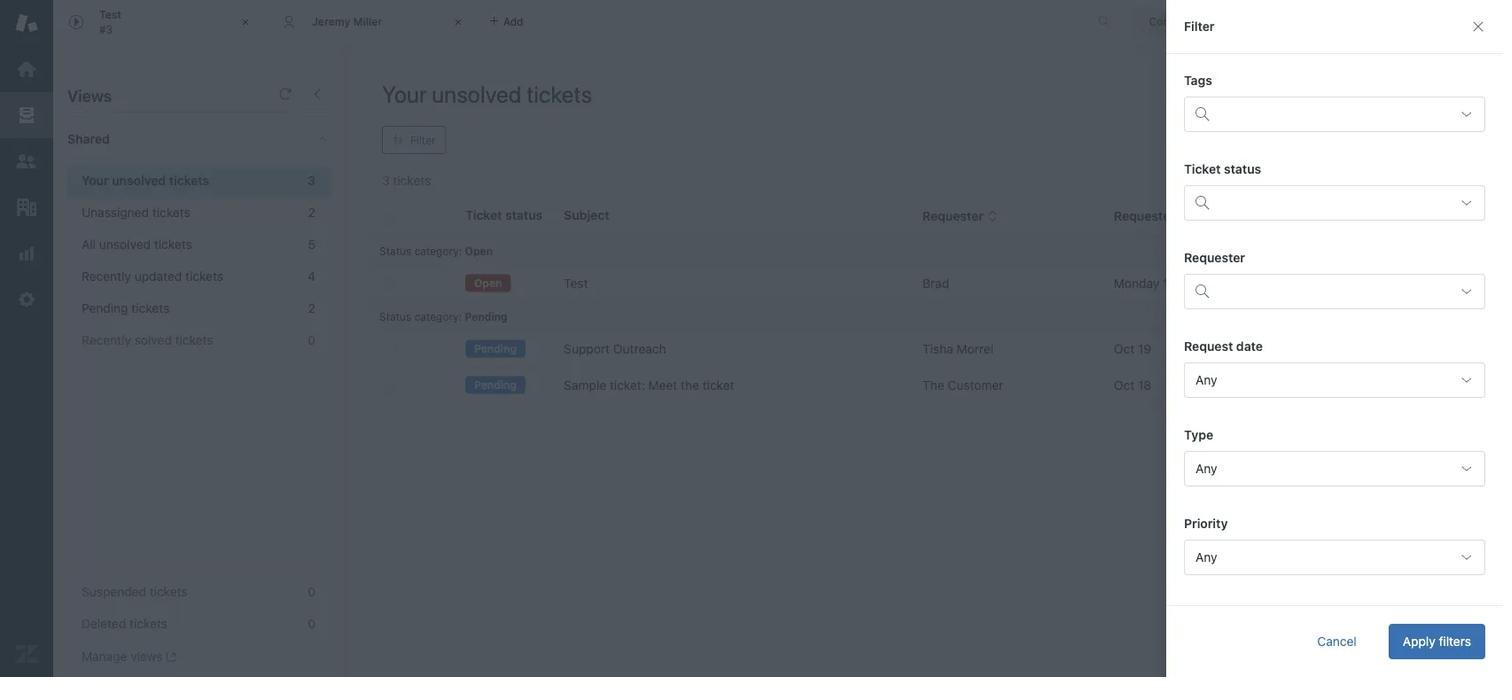 Task type: describe. For each thing, give the bounding box(es) containing it.
tickets up deleted tickets on the left
[[150, 585, 188, 599]]

apply filters button
[[1389, 624, 1486, 660]]

tickets up views
[[129, 617, 167, 631]]

#3
[[99, 23, 113, 35]]

ticket status
[[1184, 162, 1262, 176]]

type button
[[1217, 208, 1260, 224]]

date
[[1237, 339, 1263, 354]]

pending tickets
[[82, 301, 170, 316]]

the
[[923, 378, 945, 393]]

test for test
[[564, 276, 588, 291]]

miller
[[353, 15, 382, 28]]

customer
[[948, 378, 1004, 393]]

updated
[[135, 269, 182, 284]]

tisha
[[923, 342, 954, 356]]

views
[[131, 649, 163, 664]]

all unsolved tickets
[[82, 237, 192, 252]]

apply filters
[[1403, 634, 1472, 649]]

status category: pending
[[379, 310, 508, 323]]

filters
[[1439, 634, 1472, 649]]

1 horizontal spatial your
[[382, 80, 427, 107]]

oct for oct 18
[[1114, 378, 1135, 393]]

tickets right updated
[[185, 269, 223, 284]]

18
[[1138, 378, 1152, 393]]

all
[[82, 237, 96, 252]]

oct 18
[[1114, 378, 1152, 393]]

customers image
[[15, 150, 38, 173]]

ticket status element
[[1184, 185, 1486, 221]]

row containing support outreach
[[369, 331, 1490, 367]]

priority button
[[1353, 208, 1411, 224]]

sample
[[564, 378, 607, 393]]

status
[[1224, 162, 1262, 176]]

close image for tab containing test
[[237, 13, 254, 31]]

oct 19
[[1114, 342, 1152, 356]]

incident
[[1217, 378, 1263, 393]]

test for test #3
[[99, 8, 121, 21]]

deleted
[[82, 617, 126, 631]]

recently solved tickets
[[82, 333, 213, 347]]

(opens in a new tab) image
[[163, 652, 176, 662]]

ticket:
[[610, 378, 645, 393]]

4
[[308, 269, 316, 284]]

tickets down tabs tab list
[[527, 80, 592, 107]]

test #3
[[99, 8, 121, 35]]

tisha morrel
[[923, 342, 994, 356]]

the customer
[[923, 378, 1004, 393]]

unsolved for 3
[[112, 173, 166, 188]]

morrel
[[957, 342, 994, 356]]

close drawer image
[[1472, 20, 1486, 34]]

shared
[[67, 132, 110, 146]]

sample ticket: meet the ticket link
[[564, 377, 735, 394]]

2 for unassigned tickets
[[308, 205, 316, 220]]

0 for deleted tickets
[[308, 617, 316, 631]]

requested
[[1114, 209, 1178, 224]]

requester inside button
[[923, 209, 984, 224]]

any field for priority
[[1184, 540, 1486, 575]]

deleted tickets
[[82, 617, 167, 631]]

support outreach
[[564, 342, 666, 356]]

get started image
[[15, 58, 38, 81]]

ticket
[[703, 378, 735, 393]]

tags
[[1184, 73, 1213, 88]]

reporting image
[[15, 242, 38, 265]]

main element
[[0, 0, 53, 677]]

suspended
[[82, 585, 146, 599]]

filter button
[[382, 126, 446, 154]]

tickets down shared heading
[[169, 173, 209, 188]]

manage
[[82, 649, 127, 664]]

0 vertical spatial unsolved
[[432, 80, 522, 107]]

unassigned
[[82, 205, 149, 220]]

recently for recently solved tickets
[[82, 333, 131, 347]]

tab containing test
[[53, 0, 266, 44]]

19
[[1138, 342, 1152, 356]]

conversations button
[[1130, 8, 1261, 36]]

play button
[[1393, 80, 1468, 115]]

unassigned tickets
[[82, 205, 190, 220]]

zendesk image
[[15, 643, 38, 666]]

status category: open
[[379, 245, 493, 257]]

tickets up all unsolved tickets
[[152, 205, 190, 220]]

open inside row
[[474, 277, 502, 289]]

priority inside filter dialog
[[1184, 516, 1228, 531]]



Task type: vqa. For each thing, say whether or not it's contained in the screenshot.
New
no



Task type: locate. For each thing, give the bounding box(es) containing it.
views image
[[15, 104, 38, 127]]

row down tisha
[[369, 367, 1490, 404]]

0 vertical spatial type
[[1217, 209, 1246, 224]]

1 horizontal spatial requester
[[1184, 250, 1246, 265]]

2 any from the top
[[1196, 461, 1218, 476]]

brad
[[923, 276, 950, 291]]

1 vertical spatial priority
[[1184, 516, 1228, 531]]

2 vertical spatial any field
[[1184, 540, 1486, 575]]

1 horizontal spatial filter
[[1184, 19, 1215, 34]]

row
[[369, 265, 1490, 302], [369, 331, 1490, 367], [369, 367, 1490, 404]]

any
[[1196, 373, 1218, 387], [1196, 461, 1218, 476], [1196, 550, 1218, 565]]

any for request date
[[1196, 373, 1218, 387]]

test inside row
[[564, 276, 588, 291]]

0 horizontal spatial close image
[[237, 13, 254, 31]]

1 recently from the top
[[82, 269, 131, 284]]

0 horizontal spatial your unsolved tickets
[[82, 173, 209, 188]]

oct left 19
[[1114, 342, 1135, 356]]

ticket left status
[[1184, 162, 1221, 176]]

shared button
[[53, 113, 299, 166]]

ticket inside filter dialog
[[1184, 162, 1221, 176]]

test
[[99, 8, 121, 21], [564, 276, 588, 291]]

2
[[308, 205, 316, 220], [308, 301, 316, 316]]

requested button
[[1114, 208, 1192, 224]]

0 vertical spatial open
[[465, 245, 493, 257]]

0 vertical spatial category:
[[415, 245, 462, 257]]

unsolved
[[432, 80, 522, 107], [112, 173, 166, 188], [99, 237, 151, 252]]

0 for suspended tickets
[[308, 585, 316, 599]]

0 vertical spatial requester
[[923, 209, 984, 224]]

recently for recently updated tickets
[[82, 269, 131, 284]]

open
[[465, 245, 493, 257], [474, 277, 502, 289]]

0 vertical spatial any field
[[1184, 363, 1486, 398]]

requester up '16:33'
[[1184, 250, 1246, 265]]

1 oct from the top
[[1114, 342, 1135, 356]]

requester button
[[923, 208, 998, 224]]

views
[[67, 86, 112, 105]]

0 vertical spatial any
[[1196, 373, 1218, 387]]

row up tisha
[[369, 265, 1490, 302]]

1 any from the top
[[1196, 373, 1218, 387]]

1 vertical spatial oct
[[1114, 378, 1135, 393]]

the
[[681, 378, 699, 393]]

your
[[382, 80, 427, 107], [82, 173, 109, 188]]

priority inside button
[[1353, 209, 1396, 224]]

type inside filter dialog
[[1184, 428, 1214, 442]]

organizations image
[[15, 196, 38, 219]]

1 horizontal spatial type
[[1217, 209, 1246, 224]]

1 vertical spatial unsolved
[[112, 173, 166, 188]]

recently down all
[[82, 269, 131, 284]]

2 oct from the top
[[1114, 378, 1135, 393]]

1 category: from the top
[[415, 245, 462, 257]]

any field for type
[[1184, 451, 1486, 487]]

0 for recently solved tickets
[[308, 333, 316, 347]]

2 category: from the top
[[415, 310, 462, 323]]

any for type
[[1196, 461, 1218, 476]]

ticket right '16:33'
[[1217, 276, 1252, 291]]

close image inside the 'jeremy miller' tab
[[449, 13, 467, 31]]

category: for pending
[[415, 310, 462, 323]]

filter inside dialog
[[1184, 19, 1215, 34]]

0 vertical spatial ticket
[[1184, 162, 1221, 176]]

support outreach link
[[564, 340, 666, 358]]

requester up brad
[[923, 209, 984, 224]]

status
[[379, 245, 412, 257], [379, 310, 412, 323]]

0 horizontal spatial test
[[99, 8, 121, 21]]

0 vertical spatial filter
[[1184, 19, 1215, 34]]

oct left 18 on the right of page
[[1114, 378, 1135, 393]]

jeremy
[[312, 15, 351, 28]]

cancel
[[1318, 634, 1357, 649]]

jeremy miller tab
[[266, 0, 479, 44]]

1 2 from the top
[[308, 205, 316, 220]]

tickets down recently updated tickets
[[132, 301, 170, 316]]

2 for pending tickets
[[308, 301, 316, 316]]

your unsolved tickets
[[382, 80, 592, 107], [82, 173, 209, 188]]

16:33
[[1163, 276, 1195, 291]]

monday 16:33
[[1114, 276, 1195, 291]]

requester element
[[1184, 274, 1486, 309]]

0 vertical spatial recently
[[82, 269, 131, 284]]

3 0 from the top
[[308, 617, 316, 631]]

tickets
[[527, 80, 592, 107], [169, 173, 209, 188], [152, 205, 190, 220], [154, 237, 192, 252], [185, 269, 223, 284], [132, 301, 170, 316], [175, 333, 213, 347], [150, 585, 188, 599], [129, 617, 167, 631]]

any field for request date
[[1184, 363, 1486, 398]]

2 up 5
[[308, 205, 316, 220]]

1 horizontal spatial your unsolved tickets
[[382, 80, 592, 107]]

monday
[[1114, 276, 1160, 291]]

ticket for ticket
[[1217, 276, 1252, 291]]

zendesk support image
[[15, 12, 38, 35]]

1 vertical spatial 0
[[308, 585, 316, 599]]

status for status category: pending
[[379, 310, 412, 323]]

your up the filter 'button'
[[382, 80, 427, 107]]

conversations
[[1149, 16, 1221, 28]]

5
[[308, 237, 316, 252]]

test link
[[564, 275, 588, 293]]

category: for open
[[415, 245, 462, 257]]

1 vertical spatial filter
[[410, 134, 436, 146]]

0 horizontal spatial filter
[[410, 134, 436, 146]]

0 vertical spatial status
[[379, 245, 412, 257]]

tab
[[53, 0, 266, 44]]

priority
[[1353, 209, 1396, 224], [1184, 516, 1228, 531]]

1 0 from the top
[[308, 333, 316, 347]]

question
[[1217, 342, 1268, 356]]

1 vertical spatial recently
[[82, 333, 131, 347]]

unsolved for 5
[[99, 237, 151, 252]]

1 vertical spatial any
[[1196, 461, 1218, 476]]

status for status category: open
[[379, 245, 412, 257]]

requester
[[923, 209, 984, 224], [1184, 250, 1246, 265]]

outreach
[[613, 342, 666, 356]]

2 vertical spatial unsolved
[[99, 237, 151, 252]]

request date
[[1184, 339, 1263, 354]]

0 vertical spatial test
[[99, 8, 121, 21]]

ticket inside row
[[1217, 276, 1252, 291]]

Any field
[[1184, 363, 1486, 398], [1184, 451, 1486, 487], [1184, 540, 1486, 575]]

0 vertical spatial your unsolved tickets
[[382, 80, 592, 107]]

unsolved up unassigned tickets
[[112, 173, 166, 188]]

1 status from the top
[[379, 245, 412, 257]]

category:
[[415, 245, 462, 257], [415, 310, 462, 323]]

2 close image from the left
[[449, 13, 467, 31]]

shared heading
[[53, 113, 346, 166]]

test inside tab
[[99, 8, 121, 21]]

subject
[[564, 208, 610, 223]]

tags element
[[1184, 97, 1486, 132]]

1 vertical spatial open
[[474, 277, 502, 289]]

tickets right 'solved'
[[175, 333, 213, 347]]

1 vertical spatial your unsolved tickets
[[82, 173, 209, 188]]

tickets up updated
[[154, 237, 192, 252]]

1 row from the top
[[369, 265, 1490, 302]]

close image inside tab
[[237, 13, 254, 31]]

1 close image from the left
[[237, 13, 254, 31]]

play
[[1429, 90, 1453, 105]]

1 any field from the top
[[1184, 363, 1486, 398]]

2 down 4
[[308, 301, 316, 316]]

oct
[[1114, 342, 1135, 356], [1114, 378, 1135, 393]]

status up status category: pending
[[379, 245, 412, 257]]

pending
[[82, 301, 128, 316], [465, 310, 508, 323], [474, 342, 517, 355], [474, 379, 517, 391]]

type
[[1217, 209, 1246, 224], [1184, 428, 1214, 442]]

1 horizontal spatial test
[[564, 276, 588, 291]]

your up unassigned
[[82, 173, 109, 188]]

1 vertical spatial test
[[564, 276, 588, 291]]

close image
[[237, 13, 254, 31], [449, 13, 467, 31]]

oct for oct 19
[[1114, 342, 1135, 356]]

filter
[[1184, 19, 1215, 34], [410, 134, 436, 146]]

request
[[1184, 339, 1233, 354]]

1 horizontal spatial close image
[[449, 13, 467, 31]]

0 vertical spatial your
[[382, 80, 427, 107]]

3 any from the top
[[1196, 550, 1218, 565]]

2 vertical spatial 0
[[308, 617, 316, 631]]

2 recently from the top
[[82, 333, 131, 347]]

0 horizontal spatial priority
[[1184, 516, 1228, 531]]

filter dialog
[[1167, 0, 1503, 677]]

ticket
[[1184, 162, 1221, 176], [1217, 276, 1252, 291]]

1 vertical spatial your
[[82, 173, 109, 188]]

sample ticket: meet the ticket
[[564, 378, 735, 393]]

1 vertical spatial category:
[[415, 310, 462, 323]]

row containing test
[[369, 265, 1490, 302]]

1 vertical spatial type
[[1184, 428, 1214, 442]]

meet
[[649, 378, 678, 393]]

recently down pending tickets
[[82, 333, 131, 347]]

ticket for ticket status
[[1184, 162, 1221, 176]]

row up the
[[369, 331, 1490, 367]]

1 vertical spatial any field
[[1184, 451, 1486, 487]]

collapse views pane image
[[310, 87, 324, 101]]

test up #3
[[99, 8, 121, 21]]

0 horizontal spatial requester
[[923, 209, 984, 224]]

your unsolved tickets up unassigned tickets
[[82, 173, 209, 188]]

1 vertical spatial 2
[[308, 301, 316, 316]]

2 0 from the top
[[308, 585, 316, 599]]

2 any field from the top
[[1184, 451, 1486, 487]]

status down status category: open
[[379, 310, 412, 323]]

category: down status category: open
[[415, 310, 462, 323]]

1 vertical spatial requester
[[1184, 250, 1246, 265]]

filter inside 'button'
[[410, 134, 436, 146]]

2 row from the top
[[369, 331, 1490, 367]]

2 status from the top
[[379, 310, 412, 323]]

1 vertical spatial ticket
[[1217, 276, 1252, 291]]

tabs tab list
[[53, 0, 1080, 44]]

admin image
[[15, 288, 38, 311]]

requester inside filter dialog
[[1184, 250, 1246, 265]]

3 row from the top
[[369, 367, 1490, 404]]

3 any field from the top
[[1184, 540, 1486, 575]]

1 horizontal spatial priority
[[1353, 209, 1396, 224]]

refresh views pane image
[[278, 87, 293, 101]]

jeremy miller
[[312, 15, 382, 28]]

close image for the 'jeremy miller' tab
[[449, 13, 467, 31]]

test up 'support'
[[564, 276, 588, 291]]

0 vertical spatial oct
[[1114, 342, 1135, 356]]

apply
[[1403, 634, 1436, 649]]

1 vertical spatial status
[[379, 310, 412, 323]]

cancel button
[[1303, 624, 1371, 660]]

0 vertical spatial 2
[[308, 205, 316, 220]]

manage views
[[82, 649, 163, 664]]

2 vertical spatial any
[[1196, 550, 1218, 565]]

0
[[308, 333, 316, 347], [308, 585, 316, 599], [308, 617, 316, 631]]

solved
[[135, 333, 172, 347]]

any for priority
[[1196, 550, 1218, 565]]

category: up status category: pending
[[415, 245, 462, 257]]

0 vertical spatial 0
[[308, 333, 316, 347]]

unsolved down unassigned
[[99, 237, 151, 252]]

0 horizontal spatial type
[[1184, 428, 1214, 442]]

recently
[[82, 269, 131, 284], [82, 333, 131, 347]]

suspended tickets
[[82, 585, 188, 599]]

your unsolved tickets up the filter 'button'
[[382, 80, 592, 107]]

manage views link
[[82, 649, 176, 665]]

3
[[308, 173, 316, 188]]

2 2 from the top
[[308, 301, 316, 316]]

0 vertical spatial priority
[[1353, 209, 1396, 224]]

type inside button
[[1217, 209, 1246, 224]]

0 horizontal spatial your
[[82, 173, 109, 188]]

recently updated tickets
[[82, 269, 223, 284]]

unsolved up the filter 'button'
[[432, 80, 522, 107]]

support
[[564, 342, 610, 356]]

row containing sample ticket: meet the ticket
[[369, 367, 1490, 404]]



